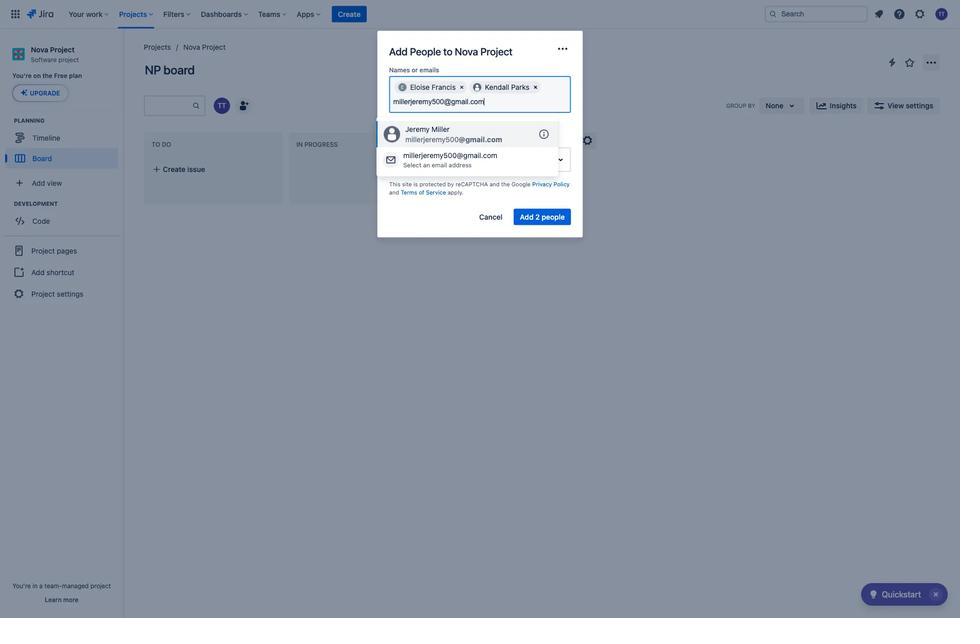 Task type: vqa. For each thing, say whether or not it's contained in the screenshot.
'issue' inside "Add a child issue" button
no



Task type: describe. For each thing, give the bounding box(es) containing it.
group
[[727, 102, 747, 109]]

1 vertical spatial to
[[420, 120, 426, 127]]

by inside this site is protected by recaptcha and the google privacy policy and terms of service apply.
[[448, 181, 454, 188]]

names or emails
[[389, 66, 439, 73]]

planning
[[14, 117, 45, 124]]

check image
[[868, 589, 880, 601]]

board
[[32, 154, 52, 163]]

connected to
[[389, 120, 426, 127]]

more image
[[557, 43, 569, 55]]

on
[[33, 72, 41, 80]]

eloise francis
[[410, 83, 456, 91]]

configure board image
[[582, 135, 594, 147]]

plan
[[69, 72, 82, 80]]

project inside nova project software project
[[50, 45, 75, 54]]

add people to nova project
[[389, 45, 513, 57]]

progress
[[305, 141, 338, 148]]

people
[[410, 45, 441, 57]]

clear image
[[532, 83, 540, 91]]

nova for nova project software project
[[31, 45, 48, 54]]

code link
[[5, 211, 118, 231]]

development
[[14, 200, 58, 207]]

add people image
[[237, 100, 250, 112]]

create issue
[[163, 165, 205, 174]]

nova project
[[183, 43, 226, 51]]

in progress
[[297, 141, 338, 148]]

quickstart button
[[862, 584, 948, 606]]

clear image
[[458, 83, 466, 91]]

projects
[[144, 43, 171, 51]]

kendall parks image
[[473, 84, 482, 92]]

do
[[162, 141, 171, 148]]

a
[[39, 583, 43, 590]]

nova project link
[[183, 41, 226, 53]]

add for add shortcut
[[31, 268, 45, 277]]

team-
[[45, 583, 62, 590]]

address
[[449, 161, 472, 168]]

privacy
[[533, 181, 552, 188]]

insights button
[[810, 98, 863, 114]]

to do
[[152, 141, 171, 148]]

0 vertical spatial and
[[490, 181, 500, 188]]

project settings link
[[4, 283, 119, 305]]

create button
[[332, 6, 367, 22]]

you're for you're in a team-managed project
[[12, 583, 31, 590]]

is
[[414, 181, 418, 188]]

jeremy miller image
[[384, 126, 400, 143]]

Names or emails text field
[[393, 98, 485, 106]]

upgrade button
[[13, 85, 68, 101]]

kendall parks
[[485, 83, 530, 91]]

parks
[[511, 83, 530, 91]]

protected
[[420, 181, 446, 188]]

terms
[[401, 189, 417, 196]]

role
[[389, 137, 403, 145]]

cancel
[[479, 213, 503, 221]]

group by
[[727, 102, 756, 109]]

add 2 people button
[[514, 209, 571, 225]]

service
[[426, 189, 446, 196]]

this
[[389, 181, 401, 188]]

add shortcut
[[31, 268, 74, 277]]

terry turtle image
[[214, 98, 230, 114]]

project pages
[[31, 247, 77, 255]]

nova for nova project
[[183, 43, 200, 51]]

emails
[[420, 66, 439, 73]]

upgrade
[[30, 90, 60, 97]]

in
[[297, 141, 303, 148]]

cancel button
[[473, 209, 509, 225]]

np board
[[145, 63, 195, 77]]

the inside this site is protected by recaptcha and the google privacy policy and terms of service apply.
[[501, 181, 510, 188]]

millerjeremy500@gmail.com
[[403, 151, 498, 160]]

1 horizontal spatial by
[[748, 102, 756, 109]]

email
[[432, 161, 447, 168]]

timeline link
[[5, 128, 118, 148]]

automations menu button icon image
[[887, 56, 899, 69]]

settings
[[57, 290, 83, 298]]

1 horizontal spatial to
[[444, 45, 453, 57]]

select
[[403, 161, 422, 168]]

dismiss quickstart image
[[928, 587, 945, 603]]

Search this board text field
[[145, 97, 192, 115]]

insights
[[830, 102, 857, 110]]

policy
[[554, 181, 570, 188]]

jeremy miller millerjeremy500 @gmail.com
[[406, 125, 502, 144]]

terms of service link
[[401, 189, 446, 196]]

select an email address image
[[385, 154, 397, 166]]

quickstart
[[882, 590, 921, 600]]



Task type: locate. For each thing, give the bounding box(es) containing it.
privacy policy link
[[533, 181, 570, 188]]

you're
[[12, 72, 32, 80], [12, 583, 31, 590]]

0 vertical spatial you're
[[12, 72, 32, 80]]

2 vertical spatial add
[[31, 268, 45, 277]]

google link
[[429, 119, 462, 128]]

1 horizontal spatial and
[[490, 181, 500, 188]]

eloise
[[410, 83, 430, 91]]

names
[[389, 66, 410, 73]]

free
[[54, 72, 67, 80]]

and down this at the top left of page
[[389, 189, 399, 196]]

create
[[338, 10, 361, 18], [163, 165, 186, 174]]

nova up 'board' at the left top of the page
[[183, 43, 200, 51]]

create issue button
[[146, 160, 280, 179]]

star np board image
[[904, 57, 916, 69]]

and
[[490, 181, 500, 188], [389, 189, 399, 196]]

managed
[[62, 583, 89, 590]]

to up millerjeremy500
[[420, 120, 426, 127]]

1 vertical spatial google
[[512, 181, 531, 188]]

create banner
[[0, 0, 961, 29]]

the right on
[[43, 72, 52, 80]]

1 horizontal spatial the
[[501, 181, 510, 188]]

projects link
[[144, 41, 171, 53]]

or
[[412, 66, 418, 73]]

project
[[202, 43, 226, 51], [50, 45, 75, 54], [481, 45, 513, 57], [31, 247, 55, 255], [31, 290, 55, 298]]

create for create issue
[[163, 165, 186, 174]]

google inside this site is protected by recaptcha and the google privacy policy and terms of service apply.
[[512, 181, 531, 188]]

group
[[4, 236, 119, 309]]

2
[[536, 213, 540, 221]]

you're on the free plan
[[12, 72, 82, 80]]

this site is protected by recaptcha and the google privacy policy and terms of service apply.
[[389, 181, 570, 196]]

create inside primary element
[[338, 10, 361, 18]]

jira image
[[27, 8, 53, 20], [27, 8, 53, 20]]

1 horizontal spatial nova
[[183, 43, 200, 51]]

0 vertical spatial to
[[444, 45, 453, 57]]

nova inside nova project software project
[[31, 45, 48, 54]]

by up 'apply.'
[[448, 181, 454, 188]]

2 horizontal spatial nova
[[455, 45, 478, 57]]

the right 'recaptcha'
[[501, 181, 510, 188]]

0 vertical spatial the
[[43, 72, 52, 80]]

0 horizontal spatial create
[[163, 165, 186, 174]]

jeremy
[[406, 125, 430, 134]]

add for add people to nova project
[[389, 45, 408, 57]]

add left shortcut
[[31, 268, 45, 277]]

1 vertical spatial by
[[448, 181, 454, 188]]

2 horizontal spatial add
[[520, 213, 534, 221]]

to
[[444, 45, 453, 57], [420, 120, 426, 127]]

you're for you're on the free plan
[[12, 72, 32, 80]]

np
[[145, 63, 161, 77]]

eloise francis image
[[399, 83, 407, 91]]

0 horizontal spatial by
[[448, 181, 454, 188]]

recaptcha
[[456, 181, 488, 188]]

to
[[152, 141, 160, 148]]

add 2 people
[[520, 213, 565, 221]]

1 vertical spatial add
[[520, 213, 534, 221]]

people
[[542, 213, 565, 221]]

by right group
[[748, 102, 756, 109]]

in
[[33, 583, 38, 590]]

to right people
[[444, 45, 453, 57]]

miller
[[432, 125, 450, 134]]

you're left in
[[12, 583, 31, 590]]

software
[[31, 56, 57, 63]]

pages
[[57, 247, 77, 255]]

search image
[[769, 10, 778, 18]]

project inside nova project software project
[[58, 56, 79, 63]]

@gmail.com
[[459, 135, 502, 144]]

apply.
[[448, 189, 464, 196]]

0 horizontal spatial and
[[389, 189, 399, 196]]

the
[[43, 72, 52, 80], [501, 181, 510, 188]]

connected
[[389, 120, 419, 127]]

1 horizontal spatial google
[[512, 181, 531, 188]]

timeline
[[32, 134, 60, 142]]

0 vertical spatial project
[[58, 56, 79, 63]]

and right 'recaptcha'
[[490, 181, 500, 188]]

Search field
[[765, 6, 868, 22]]

add up names
[[389, 45, 408, 57]]

learn more
[[45, 597, 78, 604]]

0 vertical spatial google
[[439, 119, 460, 127]]

planning group
[[5, 116, 123, 172]]

1 vertical spatial the
[[501, 181, 510, 188]]

add left 2
[[520, 213, 534, 221]]

nova up clear image
[[455, 45, 478, 57]]

google up 'done'
[[439, 119, 460, 127]]

add for add 2 people
[[520, 213, 534, 221]]

project pages link
[[4, 240, 119, 262]]

0 horizontal spatial project
[[58, 56, 79, 63]]

0 vertical spatial by
[[748, 102, 756, 109]]

1 vertical spatial you're
[[12, 583, 31, 590]]

millerjeremy500@gmail.com select an email address
[[403, 151, 498, 168]]

site
[[402, 181, 412, 188]]

primary element
[[6, 0, 765, 29]]

0 horizontal spatial to
[[420, 120, 426, 127]]

1 horizontal spatial add
[[389, 45, 408, 57]]

create for create
[[338, 10, 361, 18]]

project settings
[[31, 290, 83, 298]]

learn
[[45, 597, 62, 604]]

0 horizontal spatial google
[[439, 119, 460, 127]]

shortcut
[[47, 268, 74, 277]]

group containing project pages
[[4, 236, 119, 309]]

1 vertical spatial create
[[163, 165, 186, 174]]

1 you're from the top
[[12, 72, 32, 80]]

1 vertical spatial and
[[389, 189, 399, 196]]

0 horizontal spatial nova
[[31, 45, 48, 54]]

google left 'privacy'
[[512, 181, 531, 188]]

nova up the software in the top left of the page
[[31, 45, 48, 54]]

0 horizontal spatial the
[[43, 72, 52, 80]]

board link
[[5, 148, 118, 169]]

1 horizontal spatial project
[[90, 583, 111, 590]]

add shortcut button
[[4, 262, 119, 283]]

board
[[164, 63, 195, 77]]

insights image
[[816, 100, 828, 112]]

learn more button
[[45, 596, 78, 604]]

of
[[419, 189, 425, 196]]

0 vertical spatial add
[[389, 45, 408, 57]]

francis
[[432, 83, 456, 91]]

0 horizontal spatial add
[[31, 268, 45, 277]]

development group
[[5, 200, 123, 235]]

2 you're from the top
[[12, 583, 31, 590]]

project right managed
[[90, 583, 111, 590]]

0 vertical spatial create
[[338, 10, 361, 18]]

millerjeremy500
[[406, 135, 459, 144]]

code
[[32, 217, 50, 225]]

1 horizontal spatial create
[[338, 10, 361, 18]]

project up plan at the top left
[[58, 56, 79, 63]]

1 vertical spatial project
[[90, 583, 111, 590]]

you're in a team-managed project
[[12, 583, 111, 590]]

you're left on
[[12, 72, 32, 80]]

nova project software project
[[31, 45, 79, 63]]

kendall
[[485, 83, 509, 91]]

issue
[[187, 165, 205, 174]]

project
[[58, 56, 79, 63], [90, 583, 111, 590]]

an
[[423, 161, 430, 168]]

done
[[441, 141, 459, 148]]



